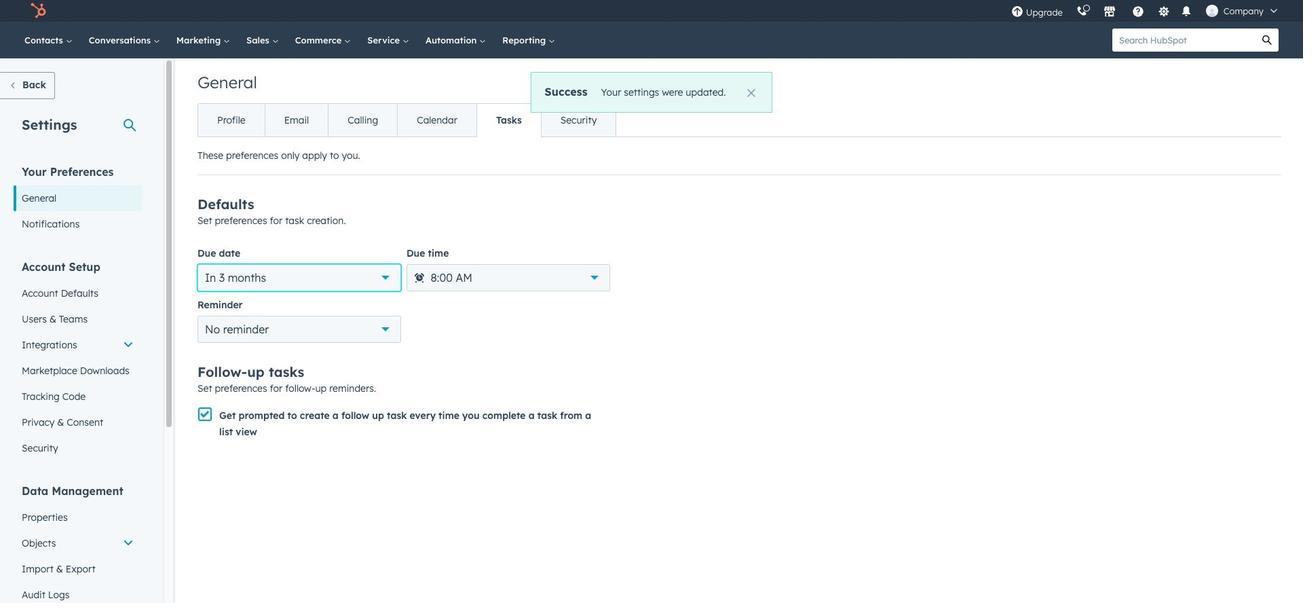 Task type: describe. For each thing, give the bounding box(es) containing it.
jacob simon image
[[1207, 5, 1219, 17]]

your preferences element
[[14, 164, 142, 237]]

Search HubSpot search field
[[1113, 29, 1256, 52]]



Task type: vqa. For each thing, say whether or not it's contained in the screenshot.
see all features link
no



Task type: locate. For each thing, give the bounding box(es) containing it.
account setup element
[[14, 259, 142, 461]]

close image
[[748, 89, 756, 97]]

menu
[[1005, 0, 1288, 22]]

data management element
[[14, 484, 142, 603]]

navigation
[[198, 103, 617, 137]]

alert
[[531, 72, 773, 113]]

marketplaces image
[[1104, 6, 1116, 18]]



